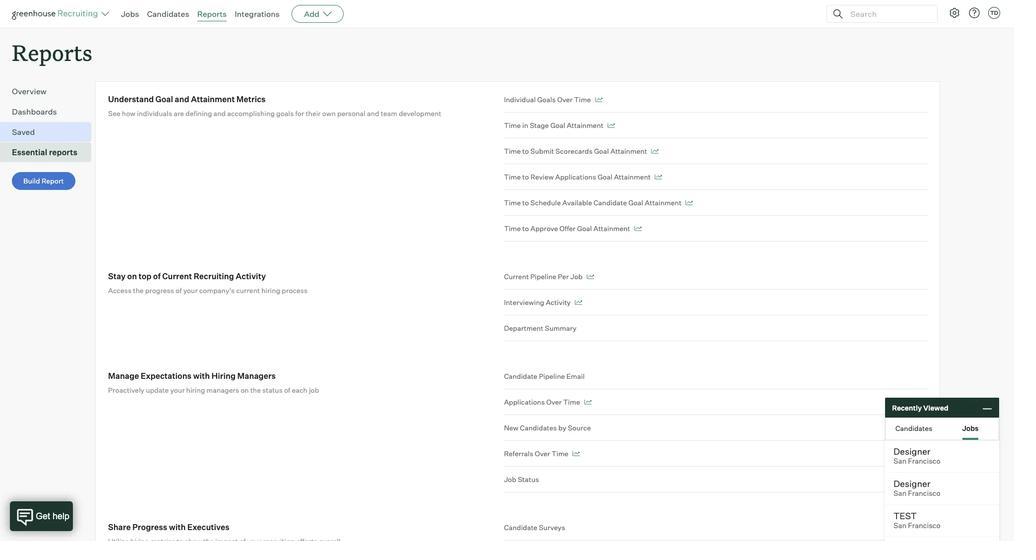 Task type: describe. For each thing, give the bounding box(es) containing it.
job
[[309, 386, 319, 394]]

test
[[894, 510, 917, 521]]

essential
[[12, 147, 47, 157]]

understand goal and attainment metrics see how individuals are defining and accomplishing goals for their own personal and team development
[[108, 94, 441, 118]]

interviewing
[[504, 298, 544, 307]]

applications over time
[[504, 398, 580, 406]]

company's
[[199, 286, 235, 295]]

share progress with executives
[[108, 522, 230, 532]]

pipeline for manage expectations with hiring managers
[[539, 372, 565, 381]]

attainment inside understand goal and attainment metrics see how individuals are defining and accomplishing goals for their own personal and team development
[[191, 94, 235, 104]]

new candidates by source
[[504, 424, 591, 432]]

dashboards link
[[12, 106, 87, 118]]

candidates inside tab list
[[896, 424, 933, 432]]

on inside stay on top of current recruiting activity access the progress of your company's current hiring process
[[127, 271, 137, 281]]

job status
[[504, 475, 539, 484]]

icon chart image for referrals over time
[[573, 452, 580, 456]]

time left "approve"
[[504, 224, 521, 233]]

jobs inside tab list
[[963, 424, 979, 432]]

2 san from the top
[[894, 489, 907, 498]]

department
[[504, 324, 544, 332]]

time left in
[[504, 121, 521, 130]]

jobs link
[[121, 9, 139, 19]]

activity inside stay on top of current recruiting activity access the progress of your company's current hiring process
[[236, 271, 266, 281]]

2 francisco from the top
[[908, 489, 941, 498]]

hiring inside stay on top of current recruiting activity access the progress of your company's current hiring process
[[262, 286, 280, 295]]

new
[[504, 424, 519, 432]]

for
[[295, 109, 304, 118]]

candidate pipeline email link
[[504, 371, 928, 390]]

interviewing activity
[[504, 298, 571, 307]]

0 vertical spatial reports
[[197, 9, 227, 19]]

their
[[306, 109, 321, 118]]

0 horizontal spatial candidates
[[147, 9, 189, 19]]

job inside "link"
[[504, 475, 516, 484]]

icon chart image for time in stage goal attainment
[[608, 123, 615, 128]]

referrals over time
[[504, 450, 569, 458]]

personal
[[337, 109, 366, 118]]

the inside stay on top of current recruiting activity access the progress of your company's current hiring process
[[133, 286, 144, 295]]

over for referrals over time
[[535, 450, 550, 458]]

build report button
[[12, 172, 75, 190]]

build
[[23, 177, 40, 185]]

overview
[[12, 86, 47, 96]]

1 horizontal spatial applications
[[555, 173, 596, 181]]

reports link
[[197, 9, 227, 19]]

test san francisco
[[894, 510, 941, 530]]

0 vertical spatial jobs
[[121, 9, 139, 19]]

email
[[567, 372, 585, 381]]

1 horizontal spatial of
[[176, 286, 182, 295]]

surveys
[[539, 523, 565, 532]]

candidate pipeline email
[[504, 372, 585, 381]]

icon chart image for individual goals over time
[[595, 97, 603, 102]]

your inside manage expectations with hiring managers proactively update your hiring managers on the status of each job
[[170, 386, 185, 394]]

source
[[568, 424, 591, 432]]

overview link
[[12, 85, 87, 97]]

integrations link
[[235, 9, 280, 19]]

the inside manage expectations with hiring managers proactively update your hiring managers on the status of each job
[[250, 386, 261, 394]]

see
[[108, 109, 120, 118]]

hiring inside manage expectations with hiring managers proactively update your hiring managers on the status of each job
[[186, 386, 205, 394]]

tab list containing candidates
[[886, 418, 999, 440]]

manage expectations with hiring managers proactively update your hiring managers on the status of each job
[[108, 371, 319, 394]]

stay on top of current recruiting activity access the progress of your company's current hiring process
[[108, 271, 308, 295]]

team
[[381, 109, 397, 118]]

on inside manage expectations with hiring managers proactively update your hiring managers on the status of each job
[[241, 386, 249, 394]]

your inside stay on top of current recruiting activity access the progress of your company's current hiring process
[[183, 286, 198, 295]]

2 horizontal spatial and
[[367, 109, 379, 118]]

status
[[262, 386, 283, 394]]

td button
[[989, 7, 1001, 19]]

candidate for candidate pipeline email
[[504, 372, 538, 381]]

1 san from the top
[[894, 457, 907, 466]]

recently
[[892, 404, 922, 412]]

offer
[[560, 224, 576, 233]]

saved link
[[12, 126, 87, 138]]

1 horizontal spatial activity
[[546, 298, 571, 307]]

candidate surveys
[[504, 523, 565, 532]]

department summary
[[504, 324, 577, 332]]

individual
[[504, 95, 536, 104]]

1 designer san francisco from the top
[[894, 446, 941, 466]]

recently viewed
[[892, 404, 949, 412]]

icon chart image for time to review applications goal attainment
[[655, 175, 662, 180]]

essential reports link
[[12, 146, 87, 158]]

understand
[[108, 94, 154, 104]]

update
[[146, 386, 169, 394]]

with for hiring
[[193, 371, 210, 381]]

1 horizontal spatial current
[[504, 272, 529, 281]]

san inside 'test san francisco'
[[894, 521, 907, 530]]

essential reports
[[12, 147, 77, 157]]

candidates link
[[147, 9, 189, 19]]

review
[[531, 173, 554, 181]]

managers
[[237, 371, 276, 381]]

metrics
[[237, 94, 266, 104]]

time to schedule available candidate goal attainment
[[504, 199, 682, 207]]

manage
[[108, 371, 139, 381]]

time in stage goal attainment
[[504, 121, 604, 130]]



Task type: locate. For each thing, give the bounding box(es) containing it.
approve
[[531, 224, 558, 233]]

3 san from the top
[[894, 521, 907, 530]]

with right progress
[[169, 522, 186, 532]]

hiring left 'managers'
[[186, 386, 205, 394]]

over right goals
[[557, 95, 573, 104]]

submit
[[531, 147, 554, 155]]

time down by
[[552, 450, 569, 458]]

referrals
[[504, 450, 533, 458]]

integrations
[[235, 9, 280, 19]]

0 horizontal spatial hiring
[[186, 386, 205, 394]]

1 vertical spatial over
[[547, 398, 562, 406]]

0 vertical spatial the
[[133, 286, 144, 295]]

goal inside understand goal and attainment metrics see how individuals are defining and accomplishing goals for their own personal and team development
[[156, 94, 173, 104]]

defining
[[186, 109, 212, 118]]

how
[[122, 109, 135, 118]]

1 horizontal spatial jobs
[[963, 424, 979, 432]]

your left 'company's'
[[183, 286, 198, 295]]

1 vertical spatial with
[[169, 522, 186, 532]]

0 vertical spatial over
[[557, 95, 573, 104]]

0 horizontal spatial jobs
[[121, 9, 139, 19]]

candidate up applications over time
[[504, 372, 538, 381]]

greenhouse recruiting image
[[12, 8, 101, 20]]

and left team
[[367, 109, 379, 118]]

executives
[[187, 522, 230, 532]]

0 vertical spatial hiring
[[262, 286, 280, 295]]

0 horizontal spatial reports
[[12, 38, 92, 67]]

designer
[[894, 446, 931, 457], [894, 478, 931, 489]]

0 horizontal spatial and
[[175, 94, 189, 104]]

tab list
[[886, 418, 999, 440]]

individuals
[[137, 109, 172, 118]]

0 vertical spatial your
[[183, 286, 198, 295]]

0 vertical spatial pipeline
[[531, 272, 557, 281]]

are
[[174, 109, 184, 118]]

1 vertical spatial on
[[241, 386, 249, 394]]

activity up 'current'
[[236, 271, 266, 281]]

2 vertical spatial candidate
[[504, 523, 538, 532]]

candidate for candidate surveys
[[504, 523, 538, 532]]

0 vertical spatial san
[[894, 457, 907, 466]]

time to submit scorecards goal attainment
[[504, 147, 647, 155]]

0 horizontal spatial of
[[153, 271, 161, 281]]

1 horizontal spatial hiring
[[262, 286, 280, 295]]

reports down "greenhouse recruiting" image
[[12, 38, 92, 67]]

department summary link
[[504, 316, 928, 341]]

to left review
[[523, 173, 529, 181]]

per
[[558, 272, 569, 281]]

2 vertical spatial san
[[894, 521, 907, 530]]

candidates inside new candidates by source 'link'
[[520, 424, 557, 432]]

the down managers
[[250, 386, 261, 394]]

0 vertical spatial applications
[[555, 173, 596, 181]]

2 vertical spatial francisco
[[908, 521, 941, 530]]

icon chart image for time to approve offer goal attainment
[[634, 226, 642, 231]]

Search text field
[[848, 7, 929, 21]]

1 vertical spatial pipeline
[[539, 372, 565, 381]]

1 horizontal spatial candidates
[[520, 424, 557, 432]]

2 horizontal spatial of
[[284, 386, 290, 394]]

on
[[127, 271, 137, 281], [241, 386, 249, 394]]

2 vertical spatial of
[[284, 386, 290, 394]]

4 to from the top
[[523, 224, 529, 233]]

over right "referrals"
[[535, 450, 550, 458]]

francisco
[[908, 457, 941, 466], [908, 489, 941, 498], [908, 521, 941, 530]]

1 vertical spatial applications
[[504, 398, 545, 406]]

activity up summary
[[546, 298, 571, 307]]

goals
[[537, 95, 556, 104]]

0 horizontal spatial applications
[[504, 398, 545, 406]]

0 vertical spatial on
[[127, 271, 137, 281]]

by
[[559, 424, 567, 432]]

candidates right jobs link at the top of page
[[147, 9, 189, 19]]

dashboards
[[12, 107, 57, 117]]

0 vertical spatial designer san francisco
[[894, 446, 941, 466]]

1 horizontal spatial and
[[214, 109, 226, 118]]

current inside stay on top of current recruiting activity access the progress of your company's current hiring process
[[162, 271, 192, 281]]

1 vertical spatial of
[[176, 286, 182, 295]]

your down expectations
[[170, 386, 185, 394]]

of right progress
[[176, 286, 182, 295]]

2 vertical spatial over
[[535, 450, 550, 458]]

0 vertical spatial with
[[193, 371, 210, 381]]

2 horizontal spatial candidates
[[896, 424, 933, 432]]

to left "approve"
[[523, 224, 529, 233]]

td
[[991, 9, 999, 16]]

current
[[236, 286, 260, 295]]

candidates left by
[[520, 424, 557, 432]]

current up progress
[[162, 271, 192, 281]]

managers
[[207, 386, 239, 394]]

of inside manage expectations with hiring managers proactively update your hiring managers on the status of each job
[[284, 386, 290, 394]]

icon chart image
[[595, 97, 603, 102], [608, 123, 615, 128], [651, 149, 659, 154], [655, 175, 662, 180], [686, 201, 693, 205], [634, 226, 642, 231], [587, 274, 594, 279], [575, 300, 582, 305], [584, 400, 592, 405], [573, 452, 580, 456]]

candidate surveys link
[[504, 522, 928, 541]]

expectations
[[141, 371, 192, 381]]

time to approve offer goal attainment
[[504, 224, 630, 233]]

1 vertical spatial candidate
[[504, 372, 538, 381]]

candidate left surveys at bottom right
[[504, 523, 538, 532]]

1 vertical spatial hiring
[[186, 386, 205, 394]]

goal
[[156, 94, 173, 104], [551, 121, 565, 130], [594, 147, 609, 155], [598, 173, 613, 181], [629, 199, 644, 207], [577, 224, 592, 233]]

icon chart image for time to schedule available candidate goal attainment
[[686, 201, 693, 205]]

pipeline left email
[[539, 372, 565, 381]]

on down managers
[[241, 386, 249, 394]]

schedule
[[531, 199, 561, 207]]

0 horizontal spatial activity
[[236, 271, 266, 281]]

accomplishing
[[227, 109, 275, 118]]

0 horizontal spatial on
[[127, 271, 137, 281]]

access
[[108, 286, 132, 295]]

pipeline inside "link"
[[539, 372, 565, 381]]

1 vertical spatial reports
[[12, 38, 92, 67]]

job status link
[[504, 467, 928, 493]]

td button
[[987, 5, 1003, 21]]

to for submit
[[523, 147, 529, 155]]

to for approve
[[523, 224, 529, 233]]

icon chart image for current pipeline per job
[[587, 274, 594, 279]]

of left each
[[284, 386, 290, 394]]

development
[[399, 109, 441, 118]]

hiring
[[262, 286, 280, 295], [186, 386, 205, 394]]

0 horizontal spatial job
[[504, 475, 516, 484]]

process
[[282, 286, 308, 295]]

over for applications over time
[[547, 398, 562, 406]]

to left submit
[[523, 147, 529, 155]]

1 vertical spatial your
[[170, 386, 185, 394]]

the down top
[[133, 286, 144, 295]]

configure image
[[949, 7, 961, 19]]

reports
[[49, 147, 77, 157]]

your
[[183, 286, 198, 295], [170, 386, 185, 394]]

current up the interviewing
[[504, 272, 529, 281]]

over
[[557, 95, 573, 104], [547, 398, 562, 406], [535, 450, 550, 458]]

0 vertical spatial job
[[571, 272, 583, 281]]

0 vertical spatial designer
[[894, 446, 931, 457]]

top
[[139, 271, 152, 281]]

candidate inside "link"
[[504, 372, 538, 381]]

of right top
[[153, 271, 161, 281]]

reports right candidates link
[[197, 9, 227, 19]]

candidates down recently viewed
[[896, 424, 933, 432]]

own
[[322, 109, 336, 118]]

each
[[292, 386, 307, 394]]

progress
[[132, 522, 167, 532]]

1 horizontal spatial the
[[250, 386, 261, 394]]

3 francisco from the top
[[908, 521, 941, 530]]

job right per
[[571, 272, 583, 281]]

0 vertical spatial candidate
[[594, 199, 627, 207]]

1 vertical spatial activity
[[546, 298, 571, 307]]

summary
[[545, 324, 577, 332]]

0 vertical spatial activity
[[236, 271, 266, 281]]

time right goals
[[574, 95, 591, 104]]

2 designer from the top
[[894, 478, 931, 489]]

job left status
[[504, 475, 516, 484]]

activity
[[236, 271, 266, 281], [546, 298, 571, 307]]

time down email
[[563, 398, 580, 406]]

to
[[523, 147, 529, 155], [523, 173, 529, 181], [523, 199, 529, 207], [523, 224, 529, 233]]

on left top
[[127, 271, 137, 281]]

1 vertical spatial designer san francisco
[[894, 478, 941, 498]]

stay
[[108, 271, 126, 281]]

0 horizontal spatial with
[[169, 522, 186, 532]]

and
[[175, 94, 189, 104], [214, 109, 226, 118], [367, 109, 379, 118]]

1 vertical spatial the
[[250, 386, 261, 394]]

1 horizontal spatial job
[[571, 272, 583, 281]]

with inside manage expectations with hiring managers proactively update your hiring managers on the status of each job
[[193, 371, 210, 381]]

saved
[[12, 127, 35, 137]]

to for review
[[523, 173, 529, 181]]

1 vertical spatial designer
[[894, 478, 931, 489]]

hiring right 'current'
[[262, 286, 280, 295]]

over up 'new candidates by source' at bottom
[[547, 398, 562, 406]]

0 horizontal spatial current
[[162, 271, 192, 281]]

designer san francisco up test
[[894, 478, 941, 498]]

available
[[563, 199, 592, 207]]

pipeline left per
[[531, 272, 557, 281]]

candidate right available
[[594, 199, 627, 207]]

applications up new
[[504, 398, 545, 406]]

candidate
[[594, 199, 627, 207], [504, 372, 538, 381], [504, 523, 538, 532]]

in
[[523, 121, 528, 130]]

add button
[[292, 5, 344, 23]]

1 vertical spatial francisco
[[908, 489, 941, 498]]

0 horizontal spatial the
[[133, 286, 144, 295]]

3 to from the top
[[523, 199, 529, 207]]

recruiting
[[194, 271, 234, 281]]

the
[[133, 286, 144, 295], [250, 386, 261, 394]]

1 vertical spatial jobs
[[963, 424, 979, 432]]

icon chart image for time to submit scorecards goal attainment
[[651, 149, 659, 154]]

hiring
[[212, 371, 236, 381]]

1 francisco from the top
[[908, 457, 941, 466]]

individual goals over time
[[504, 95, 591, 104]]

job
[[571, 272, 583, 281], [504, 475, 516, 484]]

jobs
[[121, 9, 139, 19], [963, 424, 979, 432]]

0 vertical spatial francisco
[[908, 457, 941, 466]]

2 designer san francisco from the top
[[894, 478, 941, 498]]

to left the schedule
[[523, 199, 529, 207]]

1 vertical spatial san
[[894, 489, 907, 498]]

1 designer from the top
[[894, 446, 931, 457]]

2 to from the top
[[523, 173, 529, 181]]

1 horizontal spatial with
[[193, 371, 210, 381]]

san
[[894, 457, 907, 466], [894, 489, 907, 498], [894, 521, 907, 530]]

time left submit
[[504, 147, 521, 155]]

designer up test
[[894, 478, 931, 489]]

share
[[108, 522, 131, 532]]

applications
[[555, 173, 596, 181], [504, 398, 545, 406]]

francisco inside 'test san francisco'
[[908, 521, 941, 530]]

stage
[[530, 121, 549, 130]]

build report
[[23, 177, 64, 185]]

attainment
[[191, 94, 235, 104], [567, 121, 604, 130], [611, 147, 647, 155], [614, 173, 651, 181], [645, 199, 682, 207], [594, 224, 630, 233]]

to for schedule
[[523, 199, 529, 207]]

viewed
[[924, 404, 949, 412]]

time to review applications goal attainment
[[504, 173, 651, 181]]

pipeline for stay on top of current recruiting activity
[[531, 272, 557, 281]]

add
[[304, 9, 320, 19]]

icon chart image for interviewing activity
[[575, 300, 582, 305]]

and up are
[[175, 94, 189, 104]]

0 vertical spatial of
[[153, 271, 161, 281]]

scorecards
[[556, 147, 593, 155]]

with for executives
[[169, 522, 186, 532]]

report
[[42, 177, 64, 185]]

with left the hiring
[[193, 371, 210, 381]]

status
[[518, 475, 539, 484]]

proactively
[[108, 386, 144, 394]]

1 to from the top
[[523, 147, 529, 155]]

icon chart image for applications over time
[[584, 400, 592, 405]]

designer down recently
[[894, 446, 931, 457]]

1 horizontal spatial on
[[241, 386, 249, 394]]

and right defining
[[214, 109, 226, 118]]

time left review
[[504, 173, 521, 181]]

applications down time to submit scorecards goal attainment
[[555, 173, 596, 181]]

progress
[[145, 286, 174, 295]]

designer san francisco down recently viewed
[[894, 446, 941, 466]]

1 vertical spatial job
[[504, 475, 516, 484]]

1 horizontal spatial reports
[[197, 9, 227, 19]]

time left the schedule
[[504, 199, 521, 207]]

current pipeline per job
[[504, 272, 583, 281]]



Task type: vqa. For each thing, say whether or not it's contained in the screenshot.
(2)
no



